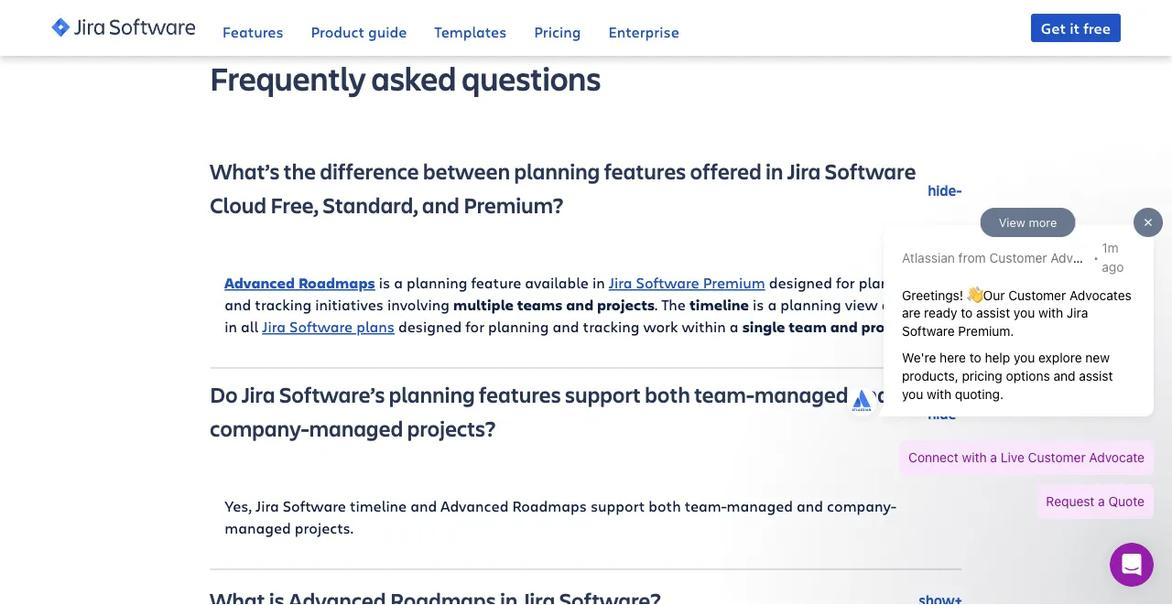 Task type: vqa. For each thing, say whether or not it's contained in the screenshot.
ATLASSIAN LOGO
no



Task type: describe. For each thing, give the bounding box(es) containing it.
do jira software's planning features support both team-managed and company-managed projects?
[[210, 381, 890, 443]]

projects
[[597, 295, 655, 315]]

planning inside what's the difference between planning features offered in jira software cloud free, standard, and premium?
[[514, 157, 600, 186]]

teams
[[517, 295, 563, 315]]

for inside designed for planning and tracking initiatives involving
[[836, 273, 855, 293]]

1 horizontal spatial a
[[730, 317, 739, 337]]

0 horizontal spatial is
[[379, 273, 390, 293]]

jira inside 'yes, jira software timeline and advanced roadmaps support both team-managed and company- managed projects.'
[[255, 497, 279, 517]]

planning inside designed for planning and tracking initiatives involving
[[859, 273, 920, 293]]

and inside designed for planning and tracking initiatives involving
[[225, 295, 251, 315]]

hide- for software
[[928, 181, 962, 200]]

plans
[[356, 317, 395, 337]]

team
[[789, 317, 827, 337]]

features inside 'do jira software's planning features support both team-managed and company-managed projects?'
[[479, 381, 561, 409]]

project
[[861, 317, 912, 337]]

1 vertical spatial .
[[912, 317, 915, 337]]

pricing link
[[534, 0, 581, 55]]

in for available
[[593, 273, 605, 293]]

available inside is a planning view available in all
[[882, 295, 946, 315]]

tracking inside designed for planning and tracking initiatives involving
[[255, 295, 312, 315]]

it
[[1070, 18, 1080, 38]]

a inside is a planning view available in all
[[768, 295, 777, 315]]

free
[[1084, 18, 1111, 38]]

0 vertical spatial a
[[394, 273, 403, 293]]

advanced roadmaps is a planning feature available in jira software premium
[[225, 273, 765, 293]]

enterprise link
[[609, 0, 679, 55]]

get
[[1041, 18, 1066, 38]]

in for offered
[[766, 157, 784, 186]]

all
[[241, 317, 258, 337]]

planning inside 'do jira software's planning features support both team-managed and company-managed projects?'
[[389, 381, 475, 409]]

the
[[661, 295, 686, 315]]

0 horizontal spatial roadmaps
[[299, 273, 375, 293]]

features
[[223, 21, 284, 41]]

pricing
[[534, 21, 581, 41]]

support inside 'do jira software's planning features support both team-managed and company-managed projects?'
[[565, 381, 641, 409]]

projects.
[[295, 519, 353, 539]]

frequently
[[210, 56, 366, 100]]

1 vertical spatial designed
[[398, 317, 462, 337]]

features link
[[223, 0, 284, 55]]

planning inside is a planning view available in all
[[781, 295, 842, 315]]

planning up "involving"
[[407, 273, 467, 293]]

advanced inside 'yes, jira software timeline and advanced roadmaps support both team-managed and company- managed projects.'
[[441, 497, 509, 517]]

company- inside 'yes, jira software timeline and advanced roadmaps support both team-managed and company- managed projects.'
[[827, 497, 896, 517]]

1 vertical spatial dialog
[[1110, 543, 1154, 587]]

and inside 'do jira software's planning features support both team-managed and company-managed projects?'
[[853, 381, 890, 409]]

initiatives
[[315, 295, 384, 315]]

software inside 'yes, jira software timeline and advanced roadmaps support both team-managed and company- managed projects.'
[[283, 497, 346, 517]]

frequently asked questions
[[210, 56, 601, 100]]

is a planning view available in all
[[225, 295, 946, 337]]

premium
[[703, 273, 765, 293]]

team- inside 'yes, jira software timeline and advanced roadmaps support both team-managed and company- managed projects.'
[[685, 497, 727, 517]]

work
[[643, 317, 678, 337]]

product guide
[[311, 21, 407, 41]]

team- inside 'do jira software's planning features support both team-managed and company-managed projects?'
[[694, 381, 755, 409]]

is inside is a planning view available in all
[[753, 295, 764, 315]]

roadmaps inside 'yes, jira software timeline and advanced roadmaps support both team-managed and company- managed projects.'
[[512, 497, 587, 517]]

cloud
[[210, 191, 267, 220]]



Task type: locate. For each thing, give the bounding box(es) containing it.
what's
[[210, 157, 280, 186]]

designed for planning and tracking initiatives involving
[[225, 273, 920, 315]]

dialog
[[833, 204, 1163, 538], [1110, 543, 1154, 587]]

1 vertical spatial available
[[882, 295, 946, 315]]

timeline down premium on the top of page
[[690, 295, 749, 315]]

1 vertical spatial hide-
[[928, 405, 962, 424]]

asked
[[371, 56, 456, 100]]

1 vertical spatial support
[[591, 497, 645, 517]]

0 vertical spatial both
[[645, 381, 691, 409]]

software's
[[279, 381, 385, 409]]

both inside 'do jira software's planning features support both team-managed and company-managed projects?'
[[645, 381, 691, 409]]

is up "involving"
[[379, 273, 390, 293]]

get it free link
[[1031, 14, 1121, 42]]

a up single
[[768, 295, 777, 315]]

jira
[[787, 157, 821, 186], [609, 273, 632, 293], [262, 317, 286, 337], [242, 381, 275, 409], [255, 497, 279, 517]]

0 vertical spatial available
[[525, 273, 589, 293]]

templates link
[[434, 0, 507, 55]]

features inside what's the difference between planning features offered in jira software cloud free, standard, and premium?
[[604, 157, 686, 186]]

available up project
[[882, 295, 946, 315]]

0 horizontal spatial company-
[[210, 414, 309, 443]]

1 vertical spatial for
[[466, 317, 485, 337]]

templates
[[434, 21, 507, 41]]

company- inside 'do jira software's planning features support both team-managed and company-managed projects?'
[[210, 414, 309, 443]]

1 vertical spatial a
[[768, 295, 777, 315]]

planning up projects?
[[389, 381, 475, 409]]

yes, jira software timeline and advanced roadmaps support both team-managed and company- managed projects.
[[225, 497, 896, 539]]

0 horizontal spatial .
[[655, 295, 658, 315]]

is
[[379, 273, 390, 293], [753, 295, 764, 315]]

between
[[423, 157, 510, 186]]

the
[[284, 157, 316, 186]]

in right the 'offered'
[[766, 157, 784, 186]]

features left the 'offered'
[[604, 157, 686, 186]]

0 horizontal spatial tracking
[[255, 295, 312, 315]]

a
[[394, 273, 403, 293], [768, 295, 777, 315], [730, 317, 739, 337]]

1 vertical spatial features
[[479, 381, 561, 409]]

designed inside designed for planning and tracking initiatives involving
[[769, 273, 832, 293]]

2 hide- from the top
[[928, 405, 962, 424]]

0 vertical spatial company-
[[210, 414, 309, 443]]

for
[[836, 273, 855, 293], [466, 317, 485, 337]]

multiple teams and projects . the timeline
[[453, 295, 749, 315]]

for down 'multiple'
[[466, 317, 485, 337]]

jira right the 'offered'
[[787, 157, 821, 186]]

1 vertical spatial in
[[593, 273, 605, 293]]

feature
[[471, 273, 521, 293]]

and inside what's the difference between planning features offered in jira software cloud free, standard, and premium?
[[422, 191, 460, 220]]

1 horizontal spatial roadmaps
[[512, 497, 587, 517]]

enterprise
[[609, 21, 679, 41]]

designed down "involving"
[[398, 317, 462, 337]]

roadmaps
[[299, 273, 375, 293], [512, 497, 587, 517]]

planning
[[514, 157, 600, 186], [407, 273, 467, 293], [859, 273, 920, 293], [781, 295, 842, 315], [488, 317, 549, 337], [389, 381, 475, 409]]

1 horizontal spatial advanced
[[441, 497, 509, 517]]

1 horizontal spatial .
[[912, 317, 915, 337]]

is up single
[[753, 295, 764, 315]]

advanced roadmaps link
[[225, 273, 375, 293]]

get it free
[[1041, 18, 1111, 38]]

tracking
[[255, 295, 312, 315], [583, 317, 640, 337]]

1 horizontal spatial company-
[[827, 497, 896, 517]]

1 horizontal spatial features
[[604, 157, 686, 186]]

free,
[[271, 191, 319, 220]]

multiple
[[453, 295, 514, 315]]

support inside 'yes, jira software timeline and advanced roadmaps support both team-managed and company- managed projects.'
[[591, 497, 645, 517]]

0 horizontal spatial advanced
[[225, 273, 295, 293]]

standard,
[[323, 191, 418, 220]]

available
[[525, 273, 589, 293], [882, 295, 946, 315]]

a up "involving"
[[394, 273, 403, 293]]

planning up the view
[[859, 273, 920, 293]]

1 horizontal spatial tracking
[[583, 317, 640, 337]]

0 vertical spatial team-
[[694, 381, 755, 409]]

0 horizontal spatial timeline
[[350, 497, 407, 517]]

1 vertical spatial advanced
[[441, 497, 509, 517]]

managed
[[755, 381, 849, 409], [309, 414, 403, 443], [727, 497, 793, 517], [225, 519, 291, 539]]

designed
[[769, 273, 832, 293], [398, 317, 462, 337]]

software
[[825, 157, 916, 186], [636, 273, 699, 293], [289, 317, 353, 337], [283, 497, 346, 517]]

1 vertical spatial both
[[649, 497, 681, 517]]

do
[[210, 381, 238, 409]]

timeline inside 'yes, jira software timeline and advanced roadmaps support both team-managed and company- managed projects.'
[[350, 497, 407, 517]]

0 horizontal spatial in
[[225, 317, 237, 337]]

1 vertical spatial team-
[[685, 497, 727, 517]]

timeline
[[690, 295, 749, 315], [350, 497, 407, 517]]

0 vertical spatial tracking
[[255, 295, 312, 315]]

planning up premium?
[[514, 157, 600, 186]]

tracking down 'advanced roadmaps' link
[[255, 295, 312, 315]]

jira up the projects
[[609, 273, 632, 293]]

1 horizontal spatial for
[[836, 273, 855, 293]]

support
[[565, 381, 641, 409], [591, 497, 645, 517]]

1 horizontal spatial timeline
[[690, 295, 749, 315]]

0 vertical spatial for
[[836, 273, 855, 293]]

product guide link
[[311, 0, 407, 55]]

0 vertical spatial advanced
[[225, 273, 295, 293]]

1 horizontal spatial available
[[882, 295, 946, 315]]

and
[[422, 191, 460, 220], [225, 295, 251, 315], [566, 295, 594, 315], [553, 317, 579, 337], [830, 317, 858, 337], [853, 381, 890, 409], [411, 497, 437, 517], [797, 497, 823, 517]]

2 vertical spatial in
[[225, 317, 237, 337]]

software inside what's the difference between planning features offered in jira software cloud free, standard, and premium?
[[825, 157, 916, 186]]

difference
[[320, 157, 419, 186]]

1 vertical spatial company-
[[827, 497, 896, 517]]

in inside what's the difference between planning features offered in jira software cloud free, standard, and premium?
[[766, 157, 784, 186]]

advanced
[[225, 273, 295, 293], [441, 497, 509, 517]]

jira software plans link
[[262, 317, 395, 337]]

.
[[655, 295, 658, 315], [912, 317, 915, 337]]

1 horizontal spatial designed
[[769, 273, 832, 293]]

hide-
[[928, 181, 962, 200], [928, 405, 962, 424]]

1 vertical spatial roadmaps
[[512, 497, 587, 517]]

offered
[[690, 157, 762, 186]]

jira right do
[[242, 381, 275, 409]]

company-
[[210, 414, 309, 443], [827, 497, 896, 517]]

in up multiple teams and projects . the timeline
[[593, 273, 605, 293]]

projects?
[[407, 414, 496, 443]]

jira right all
[[262, 317, 286, 337]]

jira inside 'do jira software's planning features support both team-managed and company-managed projects?'
[[242, 381, 275, 409]]

view
[[845, 295, 878, 315]]

0 vertical spatial hide-
[[928, 181, 962, 200]]

0 horizontal spatial for
[[466, 317, 485, 337]]

1 vertical spatial is
[[753, 295, 764, 315]]

jira inside what's the difference between planning features offered in jira software cloud free, standard, and premium?
[[787, 157, 821, 186]]

1 horizontal spatial is
[[753, 295, 764, 315]]

2 vertical spatial a
[[730, 317, 739, 337]]

timeline up projects. in the left of the page
[[350, 497, 407, 517]]

in left all
[[225, 317, 237, 337]]

both inside 'yes, jira software timeline and advanced roadmaps support both team-managed and company- managed projects.'
[[649, 497, 681, 517]]

planning down 'teams'
[[488, 317, 549, 337]]

within
[[682, 317, 726, 337]]

jira software plans designed for planning and tracking work within a single team and project .
[[262, 317, 915, 337]]

0 vertical spatial features
[[604, 157, 686, 186]]

0 horizontal spatial a
[[394, 273, 403, 293]]

hide- for and
[[928, 405, 962, 424]]

single
[[742, 317, 785, 337]]

guide
[[368, 21, 407, 41]]

0 horizontal spatial available
[[525, 273, 589, 293]]

0 vertical spatial timeline
[[690, 295, 749, 315]]

0 vertical spatial in
[[766, 157, 784, 186]]

jira software premium link
[[609, 273, 765, 293]]

0 vertical spatial dialog
[[833, 204, 1163, 538]]

advanced up all
[[225, 273, 295, 293]]

1 vertical spatial timeline
[[350, 497, 407, 517]]

planning up team
[[781, 295, 842, 315]]

both
[[645, 381, 691, 409], [649, 497, 681, 517]]

0 vertical spatial support
[[565, 381, 641, 409]]

advanced down projects?
[[441, 497, 509, 517]]

0 horizontal spatial features
[[479, 381, 561, 409]]

features
[[604, 157, 686, 186], [479, 381, 561, 409]]

1 vertical spatial tracking
[[583, 317, 640, 337]]

product
[[311, 21, 365, 41]]

0 horizontal spatial designed
[[398, 317, 462, 337]]

questions
[[462, 56, 601, 100]]

2 horizontal spatial in
[[766, 157, 784, 186]]

in
[[766, 157, 784, 186], [593, 273, 605, 293], [225, 317, 237, 337]]

yes,
[[225, 497, 252, 517]]

for up the view
[[836, 273, 855, 293]]

1 horizontal spatial in
[[593, 273, 605, 293]]

a left single
[[730, 317, 739, 337]]

1 hide- from the top
[[928, 181, 962, 200]]

involving
[[387, 295, 450, 315]]

available up 'teams'
[[525, 273, 589, 293]]

team-
[[694, 381, 755, 409], [685, 497, 727, 517]]

0 vertical spatial .
[[655, 295, 658, 315]]

tracking down multiple teams and projects . the timeline
[[583, 317, 640, 337]]

0 vertical spatial is
[[379, 273, 390, 293]]

in inside is a planning view available in all
[[225, 317, 237, 337]]

what's the difference between planning features offered in jira software cloud free, standard, and premium?
[[210, 157, 916, 220]]

premium?
[[464, 191, 564, 220]]

0 vertical spatial roadmaps
[[299, 273, 375, 293]]

features up projects?
[[479, 381, 561, 409]]

jira right yes,
[[255, 497, 279, 517]]

designed up team
[[769, 273, 832, 293]]

0 vertical spatial designed
[[769, 273, 832, 293]]

2 horizontal spatial a
[[768, 295, 777, 315]]



